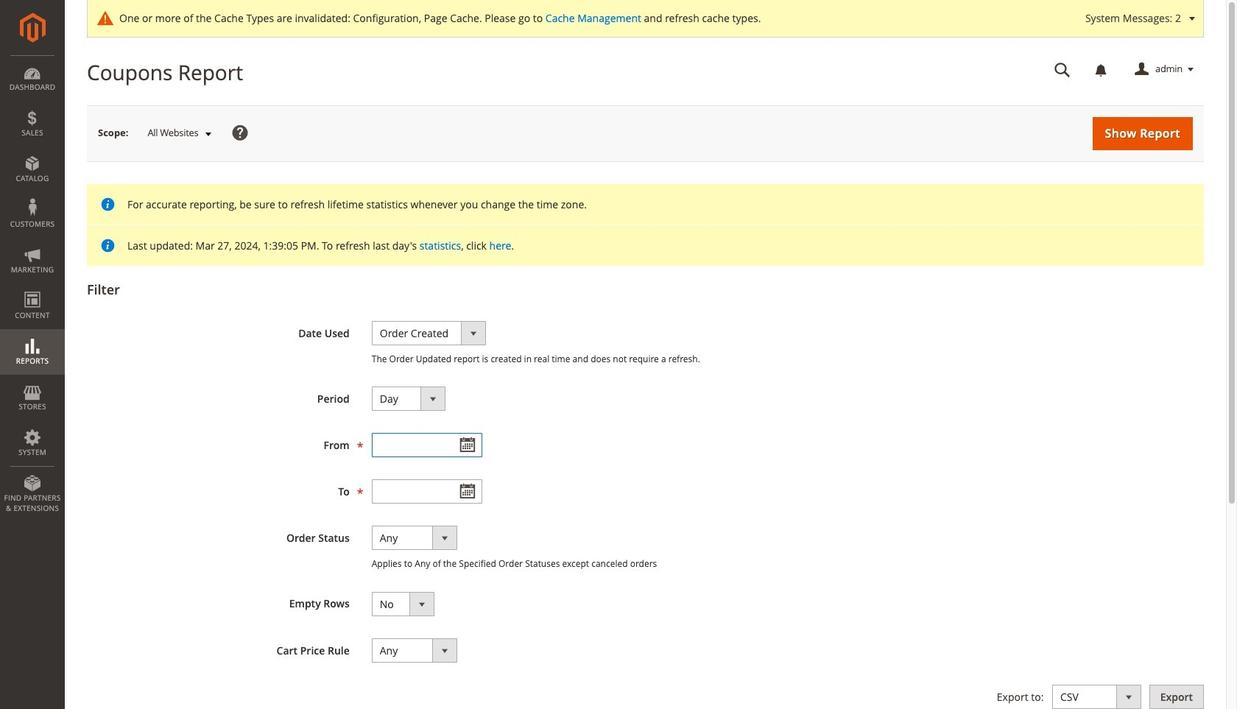 Task type: locate. For each thing, give the bounding box(es) containing it.
menu bar
[[0, 55, 65, 521]]

None text field
[[372, 433, 482, 458], [372, 480, 482, 504], [372, 433, 482, 458], [372, 480, 482, 504]]

magento admin panel image
[[20, 13, 45, 43]]



Task type: vqa. For each thing, say whether or not it's contained in the screenshot.
left From text field
no



